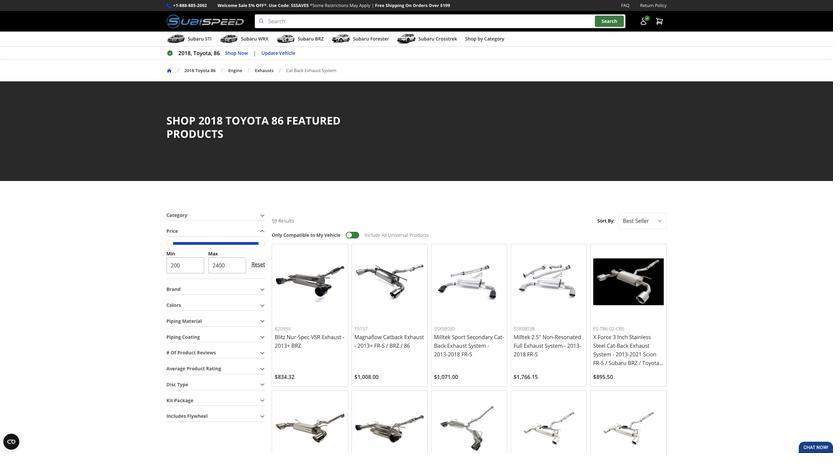 Task type: vqa. For each thing, say whether or not it's contained in the screenshot.
Manufacturer'S Warranty:
no



Task type: describe. For each thing, give the bounding box(es) containing it.
toyota inside the es-t86-02-cbs x force 3 inch stainless steel cat-back exhaust system - 2013-2021 scion fr-s / subaru brz / toyota 86
[[643, 360, 659, 367]]

$1,071.00
[[434, 374, 458, 381]]

888-
[[180, 2, 188, 8]]

update vehicle button
[[262, 49, 295, 57]]

5%
[[249, 2, 255, 8]]

subaru sti button
[[167, 33, 212, 46]]

62095v blitz nur-spec vsr exhaust - 2013+ brz
[[275, 326, 345, 350]]

- inside '15157 magnaflow catback exhaust - 2013+ fr-s / brz / 86'
[[355, 343, 356, 350]]

steel
[[594, 343, 606, 350]]

featured
[[287, 113, 341, 128]]

coating
[[182, 334, 200, 341]]

full
[[514, 343, 523, 350]]

average product rating
[[167, 366, 221, 372]]

piping material button
[[167, 317, 265, 327]]

+1-888-885-2002 link
[[173, 2, 207, 9]]

by:
[[608, 218, 615, 224]]

type
[[177, 382, 188, 388]]

brz inside dropdown button
[[315, 36, 324, 42]]

x force 3 inch stainless steel cat-back system with varex muffler - 2013-2021 scion frs / subaru brz / toyota 86 image
[[594, 394, 664, 454]]

reset button
[[252, 257, 265, 273]]

2018 toyota 86 link down toyota,
[[184, 67, 221, 73]]

piping coating button
[[167, 333, 265, 343]]

Select... button
[[619, 213, 667, 229]]

brand button
[[167, 285, 265, 295]]

system inside ssxsb030 milltek sport secondary cat- back exhaust system - 2013-2018 fr-s
[[468, 343, 486, 350]]

advanced flow engineering takeda 2-1/2 in 304 stainless steel cat-back exhaust system w/carbon fiber tip toyota 86/ft86/gt86 12-20 / scion fr-s 13-16 / subaru brz 13-20 h4-2.0l image
[[434, 394, 505, 454]]

x force stainless steel cat-back system w/ varex muffler - 2013-2021 scion fr-s / subaru brz / toyota 86 image
[[514, 394, 584, 454]]

minimum slider
[[167, 240, 173, 247]]

engine
[[228, 67, 242, 73]]

# of product reviews button
[[167, 348, 265, 359]]

disc
[[167, 382, 176, 388]]

invidia gemini (r400) dual tip exhaust - 2013+ fr-s / brz / 86 image
[[355, 394, 425, 454]]

Min text field
[[167, 258, 204, 274]]

select... image
[[657, 219, 663, 224]]

orders
[[413, 2, 428, 8]]

2018 inside shop 2018 toyota 86 featured products
[[198, 113, 223, 128]]

non-
[[543, 334, 555, 341]]

magnaflow
[[355, 334, 382, 341]]

category
[[484, 36, 505, 42]]

2002
[[197, 2, 207, 8]]

disc type
[[167, 382, 188, 388]]

include
[[365, 232, 380, 238]]

shop for shop by category
[[465, 36, 477, 42]]

subaru for subaru brz
[[298, 36, 314, 42]]

s inside ssxsb030 milltek sport secondary cat- back exhaust system - 2013-2018 fr-s
[[469, 351, 472, 359]]

2013+ inside '15157 magnaflow catback exhaust - 2013+ fr-s / brz / 86'
[[358, 343, 373, 350]]

average product rating button
[[167, 364, 265, 375]]

$895.50
[[594, 374, 613, 381]]

*some
[[310, 2, 324, 8]]

shop 2018 toyota 86 featured products
[[167, 113, 341, 141]]

2018 inside ssxsb038 milltek 2.5" non-resonated full exhaust system - 2013- 2018 fr-s
[[514, 351, 526, 359]]

brz inside the es-t86-02-cbs x force 3 inch stainless steel cat-back exhaust system - 2013-2021 scion fr-s / subaru brz / toyota 86
[[628, 360, 638, 367]]

885-
[[188, 2, 197, 8]]

02-
[[609, 326, 616, 332]]

subaru for subaru sti
[[188, 36, 204, 42]]

cat- inside ssxsb030 milltek sport secondary cat- back exhaust system - 2013-2018 fr-s
[[494, 334, 504, 341]]

cat- inside the es-t86-02-cbs x force 3 inch stainless steel cat-back exhaust system - 2013-2021 scion fr-s / subaru brz / toyota 86
[[607, 343, 617, 350]]

milltek 2.5" non-resonated full exhaust system - 2013-2018 fr-s image
[[514, 247, 584, 317]]

apply
[[359, 2, 371, 8]]

code:
[[278, 2, 290, 8]]

*some restrictions may apply | free shipping on orders over $199
[[310, 2, 450, 8]]

search
[[602, 18, 618, 24]]

subaru brz button
[[277, 33, 324, 46]]

kit package
[[167, 398, 193, 404]]

brz inside 62095v blitz nur-spec vsr exhaust - 2013+ brz
[[291, 343, 301, 350]]

86 inside '15157 magnaflow catback exhaust - 2013+ fr-s / brz / 86'
[[404, 343, 410, 350]]

- inside ssxsb038 milltek 2.5" non-resonated full exhaust system - 2013- 2018 fr-s
[[564, 343, 566, 350]]

exhaust inside '15157 magnaflow catback exhaust - 2013+ fr-s / brz / 86'
[[404, 334, 424, 341]]

colors
[[167, 302, 181, 309]]

subaru sti
[[188, 36, 212, 42]]

cat back exhaust system
[[286, 67, 336, 73]]

system inside the es-t86-02-cbs x force 3 inch stainless steel cat-back exhaust system - 2013-2021 scion fr-s / subaru brz / toyota 86
[[594, 351, 611, 359]]

welcome sale 5% off*. use code: sssave5
[[218, 2, 309, 8]]

price
[[167, 228, 178, 235]]

es-
[[594, 326, 600, 332]]

compatible
[[284, 232, 309, 238]]

15157
[[355, 326, 368, 332]]

update vehicle
[[262, 50, 295, 56]]

subaru crosstrek
[[419, 36, 457, 42]]

2018 down 2018,
[[184, 67, 194, 73]]

subaru for subaru crosstrek
[[419, 36, 435, 42]]

milltek sport secondary cat-back exhaust system - 2013+ fr-s / brz / 86 image
[[275, 394, 345, 454]]

2.5"
[[532, 334, 541, 341]]

blitz nur-spec vsr exhaust - 2013+ brz image
[[275, 247, 345, 317]]

return policy link
[[640, 2, 667, 9]]

milltek for back
[[434, 334, 451, 341]]

sort
[[598, 218, 607, 224]]

0 horizontal spatial back
[[294, 67, 304, 73]]

- inside the es-t86-02-cbs x force 3 inch stainless steel cat-back exhaust system - 2013-2021 scion fr-s / subaru brz / toyota 86
[[613, 351, 615, 359]]

fr- inside the es-t86-02-cbs x force 3 inch stainless steel cat-back exhaust system - 2013-2021 scion fr-s / subaru brz / toyota 86
[[594, 360, 601, 367]]

s inside ssxsb038 milltek 2.5" non-resonated full exhaust system - 2013- 2018 fr-s
[[535, 351, 538, 359]]

ssxsb038 milltek 2.5" non-resonated full exhaust system - 2013- 2018 fr-s
[[514, 326, 581, 359]]

average
[[167, 366, 185, 372]]

Max text field
[[208, 258, 246, 274]]

2018,
[[178, 50, 192, 57]]

toyota
[[226, 113, 269, 128]]

universal
[[388, 232, 408, 238]]

cat
[[286, 67, 293, 73]]

sport
[[452, 334, 466, 341]]

resonated
[[555, 334, 581, 341]]

59
[[272, 218, 277, 224]]

ssxsb030
[[434, 326, 455, 332]]

piping for piping coating
[[167, 334, 181, 341]]

shop now link
[[225, 49, 248, 57]]

cbs
[[616, 326, 625, 332]]

category button
[[167, 211, 265, 221]]

- inside ssxsb030 milltek sport secondary cat- back exhaust system - 2013-2018 fr-s
[[488, 343, 489, 350]]

may
[[350, 2, 358, 8]]

3
[[613, 334, 616, 341]]

s inside '15157 magnaflow catback exhaust - 2013+ fr-s / brz / 86'
[[382, 343, 385, 350]]

faq
[[621, 2, 630, 8]]

kit
[[167, 398, 173, 404]]

es-t86-02-cbs x force 3 inch stainless steel cat-back exhaust system - 2013-2021 scion fr-s / subaru brz / toyota 86
[[594, 326, 659, 376]]

search input field
[[255, 14, 626, 28]]

x force 3 inch stainless steel cat-back exhaust system - 2013-2021 scion fr-s / subaru brz / toyota 86 image
[[594, 247, 664, 317]]

shop for shop now
[[225, 50, 237, 56]]

wrx
[[258, 36, 269, 42]]

piping for piping material
[[167, 318, 181, 325]]

exhaust inside ssxsb038 milltek 2.5" non-resonated full exhaust system - 2013- 2018 fr-s
[[524, 343, 544, 350]]

t86-
[[600, 326, 609, 332]]

a subaru sti thumbnail image image
[[167, 34, 185, 44]]

includes flywheel button
[[167, 412, 265, 422]]

a subaru wrx thumbnail image image
[[220, 34, 238, 44]]

subaru forester button
[[332, 33, 389, 46]]

subispeed logo image
[[167, 14, 244, 28]]

price button
[[167, 227, 265, 237]]



Task type: locate. For each thing, give the bounding box(es) containing it.
1 horizontal spatial vehicle
[[324, 232, 341, 238]]

toyota,
[[193, 50, 212, 57]]

subaru right a subaru brz thumbnail image
[[298, 36, 314, 42]]

spec
[[298, 334, 310, 341]]

update
[[262, 50, 278, 56]]

shop
[[167, 113, 196, 128]]

2013- up $1,071.00
[[434, 351, 448, 359]]

62095v
[[275, 326, 291, 332]]

a subaru forester thumbnail image image
[[332, 34, 350, 44]]

exhaust right catback
[[404, 334, 424, 341]]

shop left by
[[465, 36, 477, 42]]

s down catback
[[382, 343, 385, 350]]

1 vertical spatial piping
[[167, 334, 181, 341]]

0 horizontal spatial toyota
[[195, 67, 210, 73]]

milltek down ssxsb030
[[434, 334, 451, 341]]

toyota down the scion
[[643, 360, 659, 367]]

2013- for milltek sport secondary cat- back exhaust system - 2013-2018 fr-s
[[434, 351, 448, 359]]

subaru left crosstrek at the right top of the page
[[419, 36, 435, 42]]

fr- inside '15157 magnaflow catback exhaust - 2013+ fr-s / brz / 86'
[[374, 343, 382, 350]]

2013- inside the es-t86-02-cbs x force 3 inch stainless steel cat-back exhaust system - 2013-2021 scion fr-s / subaru brz / toyota 86
[[616, 351, 630, 359]]

subaru crosstrek button
[[397, 33, 457, 46]]

brz left "a subaru forester thumbnail image"
[[315, 36, 324, 42]]

exhaust inside 62095v blitz nur-spec vsr exhaust - 2013+ brz
[[322, 334, 341, 341]]

fr- down sport
[[462, 351, 469, 359]]

products
[[167, 127, 223, 141]]

1 horizontal spatial 2013+
[[358, 343, 373, 350]]

0 vertical spatial vehicle
[[279, 50, 295, 56]]

subaru for subaru forester
[[353, 36, 369, 42]]

0 vertical spatial shop
[[465, 36, 477, 42]]

a subaru crosstrek thumbnail image image
[[397, 34, 416, 44]]

milltek
[[434, 334, 451, 341], [514, 334, 530, 341]]

subaru inside 'dropdown button'
[[353, 36, 369, 42]]

2 piping from the top
[[167, 334, 181, 341]]

back down ssxsb030
[[434, 343, 446, 350]]

home image
[[167, 68, 172, 73]]

back inside the es-t86-02-cbs x force 3 inch stainless steel cat-back exhaust system - 2013-2021 scion fr-s / subaru brz / toyota 86
[[617, 343, 629, 350]]

off*.
[[256, 2, 268, 8]]

0 vertical spatial toyota
[[195, 67, 210, 73]]

exhausts
[[255, 67, 274, 73]]

- down 3
[[613, 351, 615, 359]]

subaru wrx
[[241, 36, 269, 42]]

- inside 62095v blitz nur-spec vsr exhaust - 2013+ brz
[[343, 334, 345, 341]]

subaru left 'forester' at top
[[353, 36, 369, 42]]

x
[[594, 334, 597, 341]]

reset
[[252, 261, 265, 269]]

inch
[[617, 334, 628, 341]]

|
[[372, 2, 374, 8], [253, 50, 256, 57]]

0 horizontal spatial 2013-
[[434, 351, 448, 359]]

brz down nur-
[[291, 343, 301, 350]]

vehicle right my
[[324, 232, 341, 238]]

1 horizontal spatial 2013-
[[567, 343, 581, 350]]

1 piping from the top
[[167, 318, 181, 325]]

includes
[[167, 414, 186, 420]]

cat- down 3
[[607, 343, 617, 350]]

back right cat
[[294, 67, 304, 73]]

back
[[294, 67, 304, 73], [434, 343, 446, 350], [617, 343, 629, 350]]

2013- down inch
[[616, 351, 630, 359]]

crosstrek
[[436, 36, 457, 42]]

brz
[[315, 36, 324, 42], [291, 343, 301, 350], [390, 343, 399, 350], [628, 360, 638, 367]]

exhaust inside ssxsb030 milltek sport secondary cat- back exhaust system - 2013-2018 fr-s
[[447, 343, 467, 350]]

0 vertical spatial piping
[[167, 318, 181, 325]]

fr- inside ssxsb030 milltek sport secondary cat- back exhaust system - 2013-2018 fr-s
[[462, 351, 469, 359]]

piping down colors
[[167, 318, 181, 325]]

fr-
[[374, 343, 382, 350], [462, 351, 469, 359], [527, 351, 535, 359], [594, 360, 601, 367]]

# of product reviews
[[167, 350, 216, 356]]

fr- up the $895.50
[[594, 360, 601, 367]]

use
[[269, 2, 277, 8]]

milltek down 'ssxsb038'
[[514, 334, 530, 341]]

0 vertical spatial product
[[177, 350, 196, 356]]

1 2013+ from the left
[[275, 343, 290, 350]]

subaru brz
[[298, 36, 324, 42]]

policy
[[655, 2, 667, 8]]

fr- down 'magnaflow'
[[374, 343, 382, 350]]

shop inside shop by category dropdown button
[[465, 36, 477, 42]]

+1-888-885-2002
[[173, 2, 207, 8]]

1 vertical spatial shop
[[225, 50, 237, 56]]

magnaflow catback exhaust - 2013+ fr-s / brz / 86 image
[[355, 247, 425, 317]]

2018 toyota 86 link down 2018, toyota, 86
[[184, 67, 216, 73]]

exhaust right cat
[[305, 67, 321, 73]]

max
[[208, 251, 218, 257]]

2 horizontal spatial 2013-
[[616, 351, 630, 359]]

2018 down sport
[[448, 351, 460, 359]]

subaru forester
[[353, 36, 389, 42]]

0 vertical spatial |
[[372, 2, 374, 8]]

back inside ssxsb030 milltek sport secondary cat- back exhaust system - 2013-2018 fr-s
[[434, 343, 446, 350]]

1 vertical spatial toyota
[[643, 360, 659, 367]]

subaru for subaru wrx
[[241, 36, 257, 42]]

s down secondary
[[469, 351, 472, 359]]

+1-
[[173, 2, 180, 8]]

products
[[410, 232, 429, 238]]

sssave5
[[291, 2, 309, 8]]

return
[[640, 2, 654, 8]]

subaru inside the es-t86-02-cbs x force 3 inch stainless steel cat-back exhaust system - 2013-2021 scion fr-s / subaru brz / toyota 86
[[609, 360, 627, 367]]

to
[[311, 232, 315, 238]]

exhaust
[[305, 67, 321, 73], [322, 334, 341, 341], [404, 334, 424, 341], [447, 343, 467, 350], [524, 343, 544, 350], [630, 343, 650, 350]]

0 horizontal spatial 2013+
[[275, 343, 290, 350]]

- down the resonated
[[564, 343, 566, 350]]

1 vertical spatial cat-
[[607, 343, 617, 350]]

secondary
[[467, 334, 493, 341]]

product right of on the bottom
[[177, 350, 196, 356]]

maximum slider
[[259, 240, 265, 247]]

15157 magnaflow catback exhaust - 2013+ fr-s / brz / 86
[[355, 326, 424, 350]]

subaru
[[188, 36, 204, 42], [241, 36, 257, 42], [298, 36, 314, 42], [353, 36, 369, 42], [419, 36, 435, 42], [609, 360, 627, 367]]

shop by category
[[465, 36, 505, 42]]

exhaust down stainless
[[630, 343, 650, 350]]

1 horizontal spatial |
[[372, 2, 374, 8]]

1 horizontal spatial cat-
[[607, 343, 617, 350]]

0 horizontal spatial vehicle
[[279, 50, 295, 56]]

product down the # of product reviews
[[187, 366, 205, 372]]

2 horizontal spatial back
[[617, 343, 629, 350]]

86 inside shop 2018 toyota 86 featured products
[[272, 113, 284, 128]]

force
[[598, 334, 612, 341]]

cat- right secondary
[[494, 334, 504, 341]]

exhaust down 2.5" on the right bottom of the page
[[524, 343, 544, 350]]

s
[[382, 343, 385, 350], [469, 351, 472, 359], [535, 351, 538, 359], [601, 360, 604, 367]]

category
[[167, 212, 187, 219]]

2018, toyota, 86
[[178, 50, 220, 57]]

vehicle down a subaru brz thumbnail image
[[279, 50, 295, 56]]

s inside the es-t86-02-cbs x force 3 inch stainless steel cat-back exhaust system - 2013-2021 scion fr-s / subaru brz / toyota 86
[[601, 360, 604, 367]]

exhaust inside the es-t86-02-cbs x force 3 inch stainless steel cat-back exhaust system - 2013-2021 scion fr-s / subaru brz / toyota 86
[[630, 343, 650, 350]]

subaru inside "dropdown button"
[[188, 36, 204, 42]]

2 milltek from the left
[[514, 334, 530, 341]]

on
[[406, 2, 412, 8]]

milltek sport secondary cat-back exhaust system - 2013-2018 fr-s image
[[434, 247, 505, 317]]

reviews
[[197, 350, 216, 356]]

- down 'magnaflow'
[[355, 343, 356, 350]]

subaru left wrx
[[241, 36, 257, 42]]

all
[[382, 232, 387, 238]]

2018 toyota 86 link
[[184, 67, 221, 73], [184, 67, 216, 73]]

$1,008.00
[[355, 374, 379, 381]]

piping material
[[167, 318, 202, 325]]

s down 2.5" on the right bottom of the page
[[535, 351, 538, 359]]

back down inch
[[617, 343, 629, 350]]

a subaru brz thumbnail image image
[[277, 34, 295, 44]]

0 horizontal spatial |
[[253, 50, 256, 57]]

fr- inside ssxsb038 milltek 2.5" non-resonated full exhaust system - 2013- 2018 fr-s
[[527, 351, 535, 359]]

kit package button
[[167, 396, 265, 406]]

1 vertical spatial vehicle
[[324, 232, 341, 238]]

brz down 2021
[[628, 360, 638, 367]]

brz inside '15157 magnaflow catback exhaust - 2013+ fr-s / brz / 86'
[[390, 343, 399, 350]]

shop inside the shop now link
[[225, 50, 237, 56]]

86 inside the es-t86-02-cbs x force 3 inch stainless steel cat-back exhaust system - 2013-2021 scion fr-s / subaru brz / toyota 86
[[594, 369, 600, 376]]

milltek inside ssxsb038 milltek 2.5" non-resonated full exhaust system - 2013- 2018 fr-s
[[514, 334, 530, 341]]

shipping
[[386, 2, 404, 8]]

subaru wrx button
[[220, 33, 269, 46]]

2013+ down 'magnaflow'
[[358, 343, 373, 350]]

- left 'magnaflow'
[[343, 334, 345, 341]]

button image
[[640, 17, 648, 25]]

return policy
[[640, 2, 667, 8]]

system inside ssxsb038 milltek 2.5" non-resonated full exhaust system - 2013- 2018 fr-s
[[545, 343, 563, 350]]

catback
[[383, 334, 403, 341]]

only compatible to my vehicle
[[272, 232, 341, 238]]

1 horizontal spatial toyota
[[643, 360, 659, 367]]

2013- inside ssxsb030 milltek sport secondary cat- back exhaust system - 2013-2018 fr-s
[[434, 351, 448, 359]]

vehicle inside button
[[279, 50, 295, 56]]

shop left now
[[225, 50, 237, 56]]

forester
[[370, 36, 389, 42]]

2013+ down blitz
[[275, 343, 290, 350]]

subaru left sti
[[188, 36, 204, 42]]

exhaust down sport
[[447, 343, 467, 350]]

shop now
[[225, 50, 248, 56]]

ssxsb030 milltek sport secondary cat- back exhaust system - 2013-2018 fr-s
[[434, 326, 504, 359]]

2018 down the full
[[514, 351, 526, 359]]

package
[[174, 398, 193, 404]]

product inside dropdown button
[[187, 366, 205, 372]]

subaru up the $895.50
[[609, 360, 627, 367]]

vehicle
[[279, 50, 295, 56], [324, 232, 341, 238]]

1 vertical spatial product
[[187, 366, 205, 372]]

| left free
[[372, 2, 374, 8]]

s up the $895.50
[[601, 360, 604, 367]]

/
[[177, 67, 179, 74], [221, 67, 223, 74], [248, 67, 250, 74], [279, 67, 281, 74], [386, 343, 388, 350], [401, 343, 403, 350], [606, 360, 608, 367], [639, 360, 641, 367]]

exhaust right vsr
[[322, 334, 341, 341]]

2018 right shop
[[198, 113, 223, 128]]

piping inside dropdown button
[[167, 318, 181, 325]]

1 horizontal spatial back
[[434, 343, 446, 350]]

by
[[478, 36, 483, 42]]

flywheel
[[187, 414, 208, 420]]

$834.32
[[275, 374, 295, 381]]

0 horizontal spatial cat-
[[494, 334, 504, 341]]

2018 inside ssxsb030 milltek sport secondary cat- back exhaust system - 2013-2018 fr-s
[[448, 351, 460, 359]]

1 milltek from the left
[[434, 334, 451, 341]]

0 horizontal spatial milltek
[[434, 334, 451, 341]]

includes flywheel
[[167, 414, 208, 420]]

toyota
[[195, 67, 210, 73], [643, 360, 659, 367]]

piping up of on the bottom
[[167, 334, 181, 341]]

2013+ inside 62095v blitz nur-spec vsr exhaust - 2013+ brz
[[275, 343, 290, 350]]

milltek inside ssxsb030 milltek sport secondary cat- back exhaust system - 2013-2018 fr-s
[[434, 334, 451, 341]]

1 horizontal spatial milltek
[[514, 334, 530, 341]]

piping inside "dropdown button"
[[167, 334, 181, 341]]

ssxsb038
[[514, 326, 535, 332]]

colors button
[[167, 301, 265, 311]]

milltek for full
[[514, 334, 530, 341]]

2013- inside ssxsb038 milltek 2.5" non-resonated full exhaust system - 2013- 2018 fr-s
[[567, 343, 581, 350]]

1 horizontal spatial shop
[[465, 36, 477, 42]]

$1,766.15
[[514, 374, 538, 381]]

exhausts link
[[255, 67, 279, 73], [255, 67, 274, 73]]

2013- down the resonated
[[567, 343, 581, 350]]

product inside dropdown button
[[177, 350, 196, 356]]

piping coating
[[167, 334, 200, 341]]

0 vertical spatial cat-
[[494, 334, 504, 341]]

toyota down toyota,
[[195, 67, 210, 73]]

$199
[[440, 2, 450, 8]]

restrictions
[[325, 2, 349, 8]]

0 horizontal spatial shop
[[225, 50, 237, 56]]

brz down catback
[[390, 343, 399, 350]]

sort by:
[[598, 218, 615, 224]]

fr- down 2.5" on the right bottom of the page
[[527, 351, 535, 359]]

| right now
[[253, 50, 256, 57]]

- down secondary
[[488, 343, 489, 350]]

2013- for milltek 2.5" non-resonated full exhaust system - 2013- 2018 fr-s
[[567, 343, 581, 350]]

1 vertical spatial |
[[253, 50, 256, 57]]

open widget image
[[3, 434, 19, 450]]

min
[[167, 251, 175, 257]]

include all universal products
[[365, 232, 429, 238]]

cat back exhaust system link
[[286, 67, 342, 73]]

2 2013+ from the left
[[358, 343, 373, 350]]



